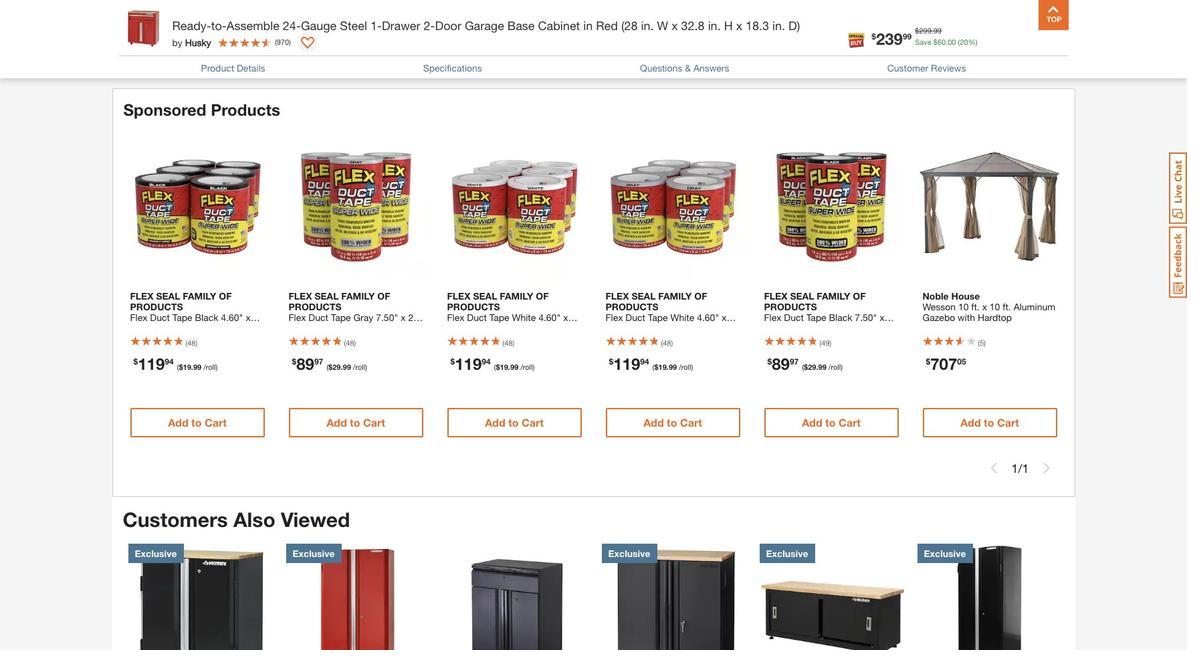 Task type: vqa. For each thing, say whether or not it's contained in the screenshot.
1st 29 from right
yes



Task type: locate. For each thing, give the bounding box(es) containing it.
1 flex from the left
[[130, 312, 147, 323]]

1 horizontal spatial (3-
[[780, 322, 791, 334]]

flex for flex duct tape black 4.60" x 20' (6-pack) image
[[130, 312, 147, 323]]

1 seal from the left
[[156, 290, 180, 302]]

ft. right wesson
[[971, 301, 980, 312]]

sponsored
[[123, 100, 206, 119]]

pack) inside flex seal family of products flex duct tape black 7.50" x 20' (3-pack)
[[791, 322, 814, 334]]

94
[[165, 357, 174, 367], [482, 357, 491, 367], [640, 357, 649, 367]]

7.50" inside flex seal family of products flex duct tape gray 7.50" x 20' (3-pack)
[[376, 312, 398, 323]]

(6-
[[146, 322, 157, 334], [463, 322, 474, 334], [621, 322, 632, 334]]

/roll
[[203, 363, 216, 371], [353, 363, 365, 371], [520, 363, 533, 371], [679, 363, 691, 371], [829, 363, 841, 371]]

of for flex duct tape black 4.60" x 20' (6-pack) image
[[219, 290, 232, 302]]

0 horizontal spatial 89
[[296, 355, 314, 373]]

5 flex from the left
[[764, 290, 788, 302]]

0 horizontal spatial $ 119 94 ( $ 19 . 99 /roll )
[[133, 355, 218, 373]]

20' inside flex seal family of products flex duct tape gray 7.50" x 20' (3-pack)
[[408, 312, 421, 323]]

pack) inside flex seal family of products flex duct tape gray 7.50" x 20' (3-pack)
[[300, 322, 323, 334]]

customer reviews button
[[887, 61, 966, 75], [887, 61, 966, 75]]

products for flex duct tape gray 7.50" x 20' (3-pack) image
[[289, 301, 341, 312]]

2 family from the left
[[341, 290, 375, 302]]

black inside flex seal family of products flex duct tape black 7.50" x 20' (3-pack)
[[829, 312, 852, 323]]

5 pack) from the left
[[791, 322, 814, 334]]

ft. left aluminum
[[1003, 301, 1011, 312]]

3 $ 119 94 ( $ 19 . 99 /roll ) from the left
[[609, 355, 693, 373]]

flex inside flex seal family of products flex duct tape black 4.60" x 20' (6-pack)
[[130, 290, 154, 302]]

1 of from the left
[[219, 290, 232, 302]]

sponsored products
[[123, 100, 280, 119]]

seal for flex duct tape black 4.60" x 20' (6-pack) image
[[156, 290, 180, 302]]

x
[[672, 18, 678, 33], [736, 18, 742, 33], [982, 301, 987, 312], [246, 312, 251, 323], [401, 312, 406, 323], [563, 312, 568, 323], [722, 312, 727, 323], [880, 312, 885, 323]]

3 duct from the left
[[467, 312, 487, 323]]

1 /roll from the left
[[203, 363, 216, 371]]

add to cart button
[[135, 7, 269, 37], [293, 7, 426, 37], [450, 7, 584, 37], [608, 7, 742, 37], [130, 408, 265, 438], [289, 408, 423, 438], [447, 408, 582, 438], [606, 408, 740, 438], [764, 408, 899, 438], [923, 408, 1057, 438]]

1 (3- from the left
[[289, 322, 300, 334]]

1 94 from the left
[[165, 357, 174, 367]]

1 products from the left
[[130, 301, 183, 312]]

0 horizontal spatial (3-
[[289, 322, 300, 334]]

2 89 from the left
[[772, 355, 790, 373]]

5 seal from the left
[[790, 290, 814, 302]]

4 exclusive from the left
[[766, 548, 808, 559]]

seal inside flex seal family of products flex duct tape black 7.50" x 20' (3-pack)
[[790, 290, 814, 302]]

of inside flex seal family of products flex duct tape black 7.50" x 20' (3-pack)
[[853, 290, 866, 302]]

2 7.50" from the left
[[855, 312, 877, 323]]

10 right with
[[990, 301, 1000, 312]]

of inside flex seal family of products flex duct tape gray 7.50" x 20' (3-pack)
[[377, 290, 390, 302]]

1 for 1 / 1
[[1012, 461, 1018, 476]]

1 family from the left
[[183, 290, 216, 302]]

gray
[[353, 312, 373, 323]]

h
[[724, 18, 733, 33]]

(3-
[[289, 322, 300, 334], [780, 322, 791, 334]]

4 tape from the left
[[648, 312, 668, 323]]

duct for flex duct tape gray 7.50" x 20' (3-pack) image
[[309, 312, 328, 323]]

husky
[[185, 36, 211, 48]]

3 19 from the left
[[658, 363, 667, 371]]

5 exclusive from the left
[[924, 548, 966, 559]]

1 horizontal spatial 119
[[455, 355, 482, 373]]

specifications
[[423, 62, 482, 73]]

10
[[958, 301, 969, 312], [990, 301, 1000, 312]]

2 of from the left
[[377, 290, 390, 302]]

red
[[596, 18, 618, 33]]

0 horizontal spatial flex seal family of products flex duct tape white 4.60" x 20' (6-pack)
[[447, 290, 568, 334]]

2 horizontal spatial 4.60"
[[697, 312, 719, 323]]

0 horizontal spatial black
[[195, 312, 218, 323]]

0 horizontal spatial 119
[[138, 355, 165, 373]]

0 horizontal spatial 7.50"
[[376, 312, 398, 323]]

0 vertical spatial /
[[1019, 53, 1023, 68]]

2 flex duct tape white 4.60" x 20' (6-pack) image from the left
[[599, 133, 747, 281]]

99 inside $ 299 . 99 save $ 60 . 00 ( 20 %)
[[934, 26, 942, 35]]

1 $ 119 94 ( $ 19 . 99 /roll ) from the left
[[133, 355, 218, 373]]

3 products from the left
[[447, 301, 500, 312]]

$ inside $ 239 99
[[872, 31, 876, 41]]

3 of from the left
[[536, 290, 549, 302]]

1 tape from the left
[[172, 312, 192, 323]]

2 in. from the left
[[708, 18, 721, 33]]

5
[[980, 339, 984, 347]]

flex duct tape white 4.60" x 20' (6-pack) image
[[440, 133, 588, 281], [599, 133, 747, 281]]

$ 239 99
[[872, 29, 912, 48]]

1 horizontal spatial $ 89 97 ( $ 29 . 99 /roll )
[[767, 355, 843, 373]]

(3- for flex seal family of products flex duct tape gray 7.50" x 20' (3-pack)
[[289, 322, 300, 334]]

duct inside flex seal family of products flex duct tape black 4.60" x 20' (6-pack)
[[150, 312, 170, 323]]

3 48 from the left
[[504, 339, 513, 347]]

flex inside flex seal family of products flex duct tape black 7.50" x 20' (3-pack)
[[764, 290, 788, 302]]

in. left the d)
[[772, 18, 785, 33]]

2 flex from the left
[[289, 312, 306, 323]]

black for 119
[[195, 312, 218, 323]]

1 89 from the left
[[296, 355, 314, 373]]

0 horizontal spatial (6-
[[146, 322, 157, 334]]

$ 89 97 ( $ 29 . 99 /roll ) for gray
[[292, 355, 367, 373]]

duct inside flex seal family of products flex duct tape black 7.50" x 20' (3-pack)
[[784, 312, 804, 323]]

2 flex seal family of products flex duct tape white 4.60" x 20' (6-pack) from the left
[[606, 290, 727, 334]]

flex inside flex seal family of products flex duct tape black 4.60" x 20' (6-pack)
[[130, 312, 147, 323]]

1 horizontal spatial 7.50"
[[855, 312, 877, 323]]

0 horizontal spatial 97
[[314, 357, 323, 367]]

$
[[915, 26, 919, 35], [872, 31, 876, 41], [934, 37, 938, 46], [133, 357, 138, 367], [292, 357, 296, 367], [450, 357, 455, 367], [609, 357, 613, 367], [767, 357, 772, 367], [926, 357, 930, 367], [179, 363, 183, 371], [328, 363, 333, 371], [496, 363, 500, 371], [654, 363, 658, 371], [804, 363, 808, 371]]

2 pack) from the left
[[300, 322, 323, 334]]

3 4.60" from the left
[[697, 312, 719, 323]]

duct
[[150, 312, 170, 323], [309, 312, 328, 323], [467, 312, 487, 323], [626, 312, 645, 323], [784, 312, 804, 323]]

97
[[314, 357, 323, 367], [790, 357, 799, 367]]

(
[[958, 37, 960, 46], [275, 37, 277, 46], [186, 339, 187, 347], [344, 339, 346, 347], [503, 339, 504, 347], [661, 339, 663, 347], [820, 339, 821, 347], [978, 339, 980, 347], [177, 363, 179, 371], [327, 363, 328, 371], [494, 363, 496, 371], [652, 363, 654, 371], [802, 363, 804, 371]]

(3- inside flex seal family of products flex duct tape gray 7.50" x 20' (3-pack)
[[289, 322, 300, 334]]

1 horizontal spatial white
[[670, 312, 694, 323]]

20' for flex duct tape black 4.60" x 20' (6-pack) image
[[130, 322, 143, 334]]

5 flex from the left
[[764, 312, 781, 323]]

1 4.60" from the left
[[221, 312, 243, 323]]

1 horizontal spatial flex duct tape white 4.60" x 20' (6-pack) image
[[599, 133, 747, 281]]

4 duct from the left
[[626, 312, 645, 323]]

10 right wesson
[[958, 301, 969, 312]]

3 /roll from the left
[[520, 363, 533, 371]]

1 97 from the left
[[314, 357, 323, 367]]

0 horizontal spatial white
[[512, 312, 536, 323]]

0 horizontal spatial ft.
[[971, 301, 980, 312]]

1 19 from the left
[[183, 363, 191, 371]]

2 horizontal spatial 94
[[640, 357, 649, 367]]

flex inside flex seal family of products flex duct tape gray 7.50" x 20' (3-pack)
[[289, 312, 306, 323]]

99
[[934, 26, 942, 35], [903, 31, 912, 41], [193, 363, 201, 371], [343, 363, 351, 371], [510, 363, 518, 371], [669, 363, 677, 371], [818, 363, 826, 371]]

2 ( 48 ) from the left
[[344, 339, 356, 347]]

to
[[196, 16, 206, 28], [354, 16, 364, 28], [511, 16, 522, 28], [669, 16, 680, 28], [191, 416, 202, 429], [350, 416, 360, 429], [508, 416, 519, 429], [667, 416, 677, 429], [825, 416, 836, 429], [984, 416, 994, 429]]

0 horizontal spatial 94
[[165, 357, 174, 367]]

2 94 from the left
[[482, 357, 491, 367]]

4 pack) from the left
[[632, 322, 656, 334]]

flex seal family of products flex duct tape white 4.60" x 20' (6-pack)
[[447, 290, 568, 334], [606, 290, 727, 334]]

2 tape from the left
[[331, 312, 351, 323]]

flex for flex duct tape black 7.50" x 20' (3-pack) image
[[764, 312, 781, 323]]

1 horizontal spatial black
[[829, 312, 852, 323]]

ft.
[[971, 301, 980, 312], [1003, 301, 1011, 312]]

20'
[[408, 312, 421, 323], [130, 322, 143, 334], [447, 322, 460, 334], [606, 322, 619, 334], [764, 322, 777, 334]]

save
[[915, 37, 931, 46]]

( 48 )
[[186, 339, 197, 347], [344, 339, 356, 347], [503, 339, 514, 347], [661, 339, 673, 347]]

products
[[130, 301, 183, 312], [289, 301, 341, 312], [447, 301, 500, 312], [606, 301, 659, 312], [764, 301, 817, 312]]

display image
[[301, 37, 314, 50]]

in
[[583, 18, 593, 33]]

exclusive for heavy duty welded 20-gauge steel 2-door garage base cabinet in black (28 in. w x 32 in. h x 21.5 in. d) image
[[608, 548, 650, 559]]

flex inside flex seal family of products flex duct tape gray 7.50" x 20' (3-pack)
[[289, 290, 312, 302]]

3 119 from the left
[[613, 355, 640, 373]]

flex
[[130, 312, 147, 323], [289, 312, 306, 323], [447, 312, 464, 323], [606, 312, 623, 323], [764, 312, 781, 323]]

2 horizontal spatial 119
[[613, 355, 640, 373]]

1 horizontal spatial 89
[[772, 355, 790, 373]]

seal for flex duct tape gray 7.50" x 20' (3-pack) image
[[315, 290, 339, 302]]

flex for flex duct tape gray 7.50" x 20' (3-pack) image
[[289, 290, 312, 302]]

/ for 3
[[1019, 53, 1023, 68]]

1 horizontal spatial (6-
[[463, 322, 474, 334]]

2 black from the left
[[829, 312, 852, 323]]

48
[[187, 339, 196, 347], [346, 339, 354, 347], [504, 339, 513, 347], [663, 339, 671, 347]]

with
[[958, 312, 975, 323]]

gauge
[[301, 18, 337, 33]]

20' inside flex seal family of products flex duct tape black 4.60" x 20' (6-pack)
[[130, 322, 143, 334]]

3 tape from the left
[[489, 312, 509, 323]]

119
[[138, 355, 165, 373], [455, 355, 482, 373], [613, 355, 640, 373]]

1 flex from the left
[[130, 290, 154, 302]]

0 horizontal spatial flex duct tape white 4.60" x 20' (6-pack) image
[[440, 133, 588, 281]]

3 in. from the left
[[772, 18, 785, 33]]

1 horizontal spatial 4.60"
[[538, 312, 561, 323]]

1 horizontal spatial 94
[[482, 357, 491, 367]]

19
[[183, 363, 191, 371], [500, 363, 508, 371], [658, 363, 667, 371]]

pack) inside flex seal family of products flex duct tape black 4.60" x 20' (6-pack)
[[157, 322, 180, 334]]

exclusive
[[135, 548, 177, 559], [293, 548, 335, 559], [608, 548, 650, 559], [766, 548, 808, 559], [924, 548, 966, 559]]

60
[[938, 37, 946, 46]]

family
[[183, 290, 216, 302], [341, 290, 375, 302], [500, 290, 533, 302], [658, 290, 692, 302], [817, 290, 850, 302]]

1
[[1012, 53, 1019, 68], [1012, 461, 1018, 476], [1022, 461, 1029, 476]]

1 exclusive from the left
[[135, 548, 177, 559]]

live chat image
[[1169, 152, 1187, 224]]

0 horizontal spatial 10
[[958, 301, 969, 312]]

of
[[219, 290, 232, 302], [377, 290, 390, 302], [536, 290, 549, 302], [694, 290, 707, 302], [853, 290, 866, 302]]

2 48 from the left
[[346, 339, 354, 347]]

5 duct from the left
[[784, 312, 804, 323]]

5 of from the left
[[853, 290, 866, 302]]

$ 707 05
[[926, 355, 966, 373]]

questions & answers button
[[640, 61, 729, 75], [640, 61, 729, 75]]

1 flex duct tape white 4.60" x 20' (6-pack) image from the left
[[440, 133, 588, 281]]

steel
[[340, 18, 367, 33]]

flex inside flex seal family of products flex duct tape black 7.50" x 20' (3-pack)
[[764, 312, 781, 323]]

family inside flex seal family of products flex duct tape gray 7.50" x 20' (3-pack)
[[341, 290, 375, 302]]

products inside flex seal family of products flex duct tape gray 7.50" x 20' (3-pack)
[[289, 301, 341, 312]]

1 horizontal spatial ft.
[[1003, 301, 1011, 312]]

97 down flex seal family of products flex duct tape gray 7.50" x 20' (3-pack) on the left
[[314, 357, 323, 367]]

flex
[[130, 290, 154, 302], [289, 290, 312, 302], [447, 290, 471, 302], [606, 290, 629, 302], [764, 290, 788, 302]]

in. left h
[[708, 18, 721, 33]]

2 duct from the left
[[309, 312, 328, 323]]

1 horizontal spatial $ 119 94 ( $ 19 . 99 /roll )
[[450, 355, 535, 373]]

1 for 1 / 3
[[1012, 53, 1019, 68]]

products inside flex seal family of products flex duct tape black 4.60" x 20' (6-pack)
[[130, 301, 183, 312]]

(3- inside flex seal family of products flex duct tape black 7.50" x 20' (3-pack)
[[780, 322, 791, 334]]

1 7.50" from the left
[[376, 312, 398, 323]]

seal inside flex seal family of products flex duct tape black 4.60" x 20' (6-pack)
[[156, 290, 180, 302]]

seal inside flex seal family of products flex duct tape gray 7.50" x 20' (3-pack)
[[315, 290, 339, 302]]

2 29 from the left
[[808, 363, 816, 371]]

0 horizontal spatial 29
[[333, 363, 341, 371]]

of inside flex seal family of products flex duct tape black 4.60" x 20' (6-pack)
[[219, 290, 232, 302]]

97 for flex seal family of products flex duct tape gray 7.50" x 20' (3-pack)
[[314, 357, 323, 367]]

1 48 from the left
[[187, 339, 196, 347]]

5 tape from the left
[[806, 312, 826, 323]]

wesson 10 ft. x 10 ft. aluminum gazebo with hardtop image
[[916, 133, 1064, 281]]

$ 119 94 ( $ 19 . 99 /roll )
[[133, 355, 218, 373], [450, 355, 535, 373], [609, 355, 693, 373]]

1 horizontal spatial 29
[[808, 363, 816, 371]]

0 horizontal spatial 4.60"
[[221, 312, 243, 323]]

x inside flex seal family of products flex duct tape black 4.60" x 20' (6-pack)
[[246, 312, 251, 323]]

97 down flex seal family of products flex duct tape black 7.50" x 20' (3-pack)
[[790, 357, 799, 367]]

1 horizontal spatial flex seal family of products flex duct tape white 4.60" x 20' (6-pack)
[[606, 290, 727, 334]]

)
[[289, 37, 291, 46], [196, 339, 197, 347], [354, 339, 356, 347], [513, 339, 514, 347], [671, 339, 673, 347], [830, 339, 831, 347], [984, 339, 986, 347], [216, 363, 218, 371], [365, 363, 367, 371], [533, 363, 535, 371], [691, 363, 693, 371], [841, 363, 843, 371]]

2 products from the left
[[289, 301, 341, 312]]

(6- inside flex seal family of products flex duct tape black 4.60" x 20' (6-pack)
[[146, 322, 157, 334]]

1 29 from the left
[[333, 363, 341, 371]]

family inside flex seal family of products flex duct tape black 7.50" x 20' (3-pack)
[[817, 290, 850, 302]]

3 family from the left
[[500, 290, 533, 302]]

2 (3- from the left
[[780, 322, 791, 334]]

3 seal from the left
[[473, 290, 497, 302]]

products inside flex seal family of products flex duct tape black 7.50" x 20' (3-pack)
[[764, 301, 817, 312]]

( 5 )
[[978, 339, 986, 347]]

3 exclusive from the left
[[608, 548, 650, 559]]

20' for flex duct tape black 7.50" x 20' (3-pack) image
[[764, 322, 777, 334]]

3 flex from the left
[[447, 312, 464, 323]]

black inside flex seal family of products flex duct tape black 4.60" x 20' (6-pack)
[[195, 312, 218, 323]]

2 19 from the left
[[500, 363, 508, 371]]

family inside flex seal family of products flex duct tape black 4.60" x 20' (6-pack)
[[183, 290, 216, 302]]

4 flex from the left
[[606, 312, 623, 323]]

aluminum
[[1014, 301, 1055, 312]]

2 exclusive from the left
[[293, 548, 335, 559]]

by
[[172, 36, 182, 48]]

duct for flex duct tape black 7.50" x 20' (3-pack) image
[[784, 312, 804, 323]]

ready-to-assemble 24-gauge steel freestanding garage cabinet in red (36.6 in. w x 72 in. h x 18.3 in. d) image
[[286, 544, 433, 650]]

2 horizontal spatial in.
[[772, 18, 785, 33]]

7.50"
[[376, 312, 398, 323], [855, 312, 877, 323]]

7.50" inside flex seal family of products flex duct tape black 7.50" x 20' (3-pack)
[[855, 312, 877, 323]]

feedback link image
[[1169, 226, 1187, 298]]

3 ( 48 ) from the left
[[503, 339, 514, 347]]

20' inside flex seal family of products flex duct tape black 7.50" x 20' (3-pack)
[[764, 322, 777, 334]]

in. left the w
[[641, 18, 654, 33]]

/roll for flex duct tape black 4.60" x 20' (6-pack) image
[[203, 363, 216, 371]]

pack)
[[157, 322, 180, 334], [300, 322, 323, 334], [474, 322, 497, 334], [632, 322, 656, 334], [791, 322, 814, 334]]

4.60"
[[221, 312, 243, 323], [538, 312, 561, 323], [697, 312, 719, 323]]

5 products from the left
[[764, 301, 817, 312]]

$ 89 97 ( $ 29 . 99 /roll )
[[292, 355, 367, 373], [767, 355, 843, 373]]

29 down flex seal family of products flex duct tape gray 7.50" x 20' (3-pack) on the left
[[333, 363, 341, 371]]

hardtop
[[978, 312, 1012, 323]]

add to cart
[[172, 16, 231, 28], [330, 16, 389, 28], [488, 16, 547, 28], [646, 16, 704, 28], [168, 416, 227, 429], [326, 416, 385, 429], [485, 416, 544, 429], [643, 416, 702, 429], [802, 416, 861, 429], [960, 416, 1019, 429]]

products
[[211, 100, 280, 119]]

1 119 from the left
[[138, 355, 165, 373]]

family for flex duct tape black 4.60" x 20' (6-pack) image
[[183, 290, 216, 302]]

1 right this is the first slide image
[[1012, 461, 1018, 476]]

1 $ 89 97 ( $ 29 . 99 /roll ) from the left
[[292, 355, 367, 373]]

1 left 3
[[1012, 53, 1019, 68]]

89
[[296, 355, 314, 373], [772, 355, 790, 373]]

$ 89 97 ( $ 29 . 99 /roll ) down gray on the left top of the page
[[292, 355, 367, 373]]

2 /roll from the left
[[353, 363, 365, 371]]

1 horizontal spatial 10
[[990, 301, 1000, 312]]

( 970 )
[[275, 37, 291, 46]]

tape inside flex seal family of products flex duct tape black 4.60" x 20' (6-pack)
[[172, 312, 192, 323]]

1 horizontal spatial in.
[[708, 18, 721, 33]]

2 horizontal spatial $ 119 94 ( $ 19 . 99 /roll )
[[609, 355, 693, 373]]

tape inside flex seal family of products flex duct tape gray 7.50" x 20' (3-pack)
[[331, 312, 351, 323]]

2 horizontal spatial (6-
[[621, 322, 632, 334]]

2 seal from the left
[[315, 290, 339, 302]]

2 flex from the left
[[289, 290, 312, 302]]

1 pack) from the left
[[157, 322, 180, 334]]

tape inside flex seal family of products flex duct tape black 7.50" x 20' (3-pack)
[[806, 312, 826, 323]]

cart
[[209, 16, 231, 28], [367, 16, 389, 28], [525, 16, 547, 28], [682, 16, 704, 28], [205, 416, 227, 429], [363, 416, 385, 429], [522, 416, 544, 429], [680, 416, 702, 429], [839, 416, 861, 429], [997, 416, 1019, 429]]

3 pack) from the left
[[474, 322, 497, 334]]

1 horizontal spatial 97
[[790, 357, 799, 367]]

0 horizontal spatial 19
[[183, 363, 191, 371]]

1 horizontal spatial 19
[[500, 363, 508, 371]]

2 horizontal spatial 19
[[658, 363, 667, 371]]

this is the last slide image
[[1041, 463, 1052, 474]]

ready-to-assemble 24-gauge steel 2-door garage base cabinet in black (28 in. w x 32.8 in. h x 18.3 in. d) image
[[128, 544, 275, 650]]

29 for black
[[808, 363, 816, 371]]

29 down flex seal family of products flex duct tape black 7.50" x 20' (3-pack)
[[808, 363, 816, 371]]

1 in. from the left
[[641, 18, 654, 33]]

0 horizontal spatial $ 89 97 ( $ 29 . 99 /roll )
[[292, 355, 367, 373]]

4 products from the left
[[606, 301, 659, 312]]

5 family from the left
[[817, 290, 850, 302]]

$ 89 97 ( $ 29 . 99 /roll ) down ( 49 )
[[767, 355, 843, 373]]

duct inside flex seal family of products flex duct tape gray 7.50" x 20' (3-pack)
[[309, 312, 328, 323]]

1 black from the left
[[195, 312, 218, 323]]

1 (6- from the left
[[146, 322, 157, 334]]

white
[[512, 312, 536, 323], [670, 312, 694, 323]]

of for flex duct tape gray 7.50" x 20' (3-pack) image
[[377, 290, 390, 302]]

1 vertical spatial /
[[1018, 461, 1022, 476]]

product details
[[201, 62, 265, 73]]

customer reviews
[[887, 62, 966, 73]]

.
[[931, 26, 934, 35], [946, 37, 948, 46], [191, 363, 193, 371], [341, 363, 343, 371], [508, 363, 510, 371], [667, 363, 669, 371], [816, 363, 818, 371]]

by husky
[[172, 36, 211, 48]]

0 horizontal spatial in.
[[641, 18, 654, 33]]

1 duct from the left
[[150, 312, 170, 323]]



Task type: describe. For each thing, give the bounding box(es) containing it.
00
[[948, 37, 956, 46]]

reviews
[[931, 62, 966, 73]]

tape for flex duct tape gray 7.50" x 20' (3-pack) image
[[331, 312, 351, 323]]

3
[[1023, 53, 1030, 68]]

noble house wesson 10 ft. x 10 ft. aluminum gazebo with hardtop
[[923, 290, 1055, 323]]

questions
[[640, 62, 682, 73]]

d)
[[789, 18, 800, 33]]

garage
[[465, 18, 504, 33]]

2 ft. from the left
[[1003, 301, 1011, 312]]

$ 89 97 ( $ 29 . 99 /roll ) for black
[[767, 355, 843, 373]]

99 inside $ 239 99
[[903, 31, 912, 41]]

flex duct tape black 4.60" x 20' (6-pack) image
[[123, 133, 271, 281]]

flex duct tape gray 7.50" x 20' (3-pack) image
[[282, 133, 430, 281]]

89 for flex duct tape gray 7.50" x 20' (3-pack)
[[296, 355, 314, 373]]

(3- for flex seal family of products flex duct tape black 7.50" x 20' (3-pack)
[[780, 322, 791, 334]]

gazebo
[[923, 312, 955, 323]]

7.50" for black
[[855, 312, 877, 323]]

1-
[[370, 18, 382, 33]]

pack) for flex duct tape gray 7.50" x 20' (3-pack) image
[[300, 322, 323, 334]]

flex for flex duct tape black 7.50" x 20' (3-pack) image
[[764, 290, 788, 302]]

24-
[[283, 18, 301, 33]]

flex duct tape black 7.50" x 20' (3-pack) image
[[757, 133, 905, 281]]

4 family from the left
[[658, 290, 692, 302]]

4.60" inside flex seal family of products flex duct tape black 4.60" x 20' (6-pack)
[[221, 312, 243, 323]]

drawer
[[382, 18, 420, 33]]

ready-to-assemble 24-gauge steel 1-drawer 2-door garage base cabinet in red (28 in. w x 32.8 in. h x 18.3 in. d)
[[172, 18, 800, 33]]

tape for flex duct tape black 4.60" x 20' (6-pack) image
[[172, 312, 192, 323]]

this is the first slide image
[[989, 463, 1000, 474]]

( 49 )
[[820, 339, 831, 347]]

door
[[435, 18, 461, 33]]

2 $ 119 94 ( $ 19 . 99 /roll ) from the left
[[450, 355, 535, 373]]

regular duty welded 24-gauge steel 1-drawer 2-door garage base cabinet in black (24 in. w x 33 in. h x 16 in. d) image
[[444, 544, 591, 650]]

top button
[[1038, 0, 1068, 30]]

base
[[508, 18, 535, 33]]

pack) for flex duct tape black 7.50" x 20' (3-pack) image
[[791, 322, 814, 334]]

exclusive for ready-to-assemble 24-gauge steel freestanding garage cabinet in black (30.5 in. w x 72 in. h x 18.3 in. d) 'image'
[[924, 548, 966, 559]]

flex seal family of products flex duct tape black 7.50" x 20' (3-pack)
[[764, 290, 885, 334]]

black for 89
[[829, 312, 852, 323]]

pack) for flex duct tape black 4.60" x 20' (6-pack) image
[[157, 322, 180, 334]]

flex for flex duct tape gray 7.50" x 20' (3-pack) image
[[289, 312, 306, 323]]

2 10 from the left
[[990, 301, 1000, 312]]

2 white from the left
[[670, 312, 694, 323]]

1 flex seal family of products flex duct tape white 4.60" x 20' (6-pack) from the left
[[447, 290, 568, 334]]

of for flex duct tape black 7.50" x 20' (3-pack) image
[[853, 290, 866, 302]]

4 /roll from the left
[[679, 363, 691, 371]]

flex seal family of products flex duct tape gray 7.50" x 20' (3-pack)
[[289, 290, 421, 334]]

exclusive for steel storage bench in black (48 in. w x 20 in. h x 18 in. d) image
[[766, 548, 808, 559]]

2 119 from the left
[[455, 355, 482, 373]]

1 / 1
[[1012, 461, 1029, 476]]

exclusive for ready-to-assemble 24-gauge steel freestanding garage cabinet in red (36.6 in. w x 72 in. h x 18.3 in. d) image
[[293, 548, 335, 559]]

1 white from the left
[[512, 312, 536, 323]]

exclusive for ready-to-assemble 24-gauge steel 2-door garage base cabinet in black (28 in. w x 32.8 in. h x 18.3 in. d) image
[[135, 548, 177, 559]]

seal for flex duct tape black 7.50" x 20' (3-pack) image
[[790, 290, 814, 302]]

cabinet
[[538, 18, 580, 33]]

products for flex duct tape black 4.60" x 20' (6-pack) image
[[130, 301, 183, 312]]

x inside flex seal family of products flex duct tape gray 7.50" x 20' (3-pack)
[[401, 312, 406, 323]]

32.8
[[681, 18, 705, 33]]

details
[[237, 62, 265, 73]]

4 ( 48 ) from the left
[[661, 339, 673, 347]]

flex seal family of products flex duct tape black 4.60" x 20' (6-pack)
[[130, 290, 251, 334]]

3 94 from the left
[[640, 357, 649, 367]]

family for flex duct tape black 7.50" x 20' (3-pack) image
[[817, 290, 850, 302]]

4 of from the left
[[694, 290, 707, 302]]

2-
[[424, 18, 435, 33]]

05
[[957, 357, 966, 367]]

duct for flex duct tape black 4.60" x 20' (6-pack) image
[[150, 312, 170, 323]]

4 48 from the left
[[663, 339, 671, 347]]

product
[[201, 62, 234, 73]]

1 left this is the last slide icon
[[1022, 461, 1029, 476]]

&
[[685, 62, 691, 73]]

ready-
[[172, 18, 211, 33]]

to-
[[211, 18, 227, 33]]

$ 299 . 99 save $ 60 . 00 ( 20 %)
[[915, 26, 977, 46]]

questions & answers
[[640, 62, 729, 73]]

1 10 from the left
[[958, 301, 969, 312]]

/ for 1
[[1018, 461, 1022, 476]]

4 flex from the left
[[606, 290, 629, 302]]

customer
[[887, 62, 928, 73]]

also
[[233, 508, 275, 532]]

%)
[[968, 37, 977, 46]]

tape for flex duct tape black 7.50" x 20' (3-pack) image
[[806, 312, 826, 323]]

x inside noble house wesson 10 ft. x 10 ft. aluminum gazebo with hardtop
[[982, 301, 987, 312]]

answers
[[693, 62, 729, 73]]

20' for flex duct tape gray 7.50" x 20' (3-pack) image
[[408, 312, 421, 323]]

steel storage bench in black (48 in. w x 20 in. h x 18 in. d) image
[[759, 544, 907, 650]]

/roll for flex duct tape gray 7.50" x 20' (3-pack) image
[[353, 363, 365, 371]]

x inside flex seal family of products flex duct tape black 7.50" x 20' (3-pack)
[[880, 312, 885, 323]]

970
[[277, 37, 289, 46]]

product image image
[[122, 7, 166, 50]]

flex for flex duct tape black 4.60" x 20' (6-pack) image
[[130, 290, 154, 302]]

( inside $ 299 . 99 save $ 60 . 00 ( 20 %)
[[958, 37, 960, 46]]

1 / 3
[[1012, 53, 1030, 68]]

w
[[657, 18, 668, 33]]

assemble
[[227, 18, 279, 33]]

3 (6- from the left
[[621, 322, 632, 334]]

707
[[930, 355, 957, 373]]

noble
[[923, 290, 949, 302]]

customers also viewed
[[123, 508, 350, 532]]

ready-to-assemble 24-gauge steel freestanding garage cabinet in black (30.5 in. w x 72 in. h x 18.3 in. d) image
[[917, 544, 1064, 650]]

/roll for flex duct tape black 7.50" x 20' (3-pack) image
[[829, 363, 841, 371]]

4 seal from the left
[[632, 290, 656, 302]]

house
[[951, 290, 980, 302]]

239
[[876, 29, 903, 48]]

1 ft. from the left
[[971, 301, 980, 312]]

heavy duty welded 20-gauge steel 2-door garage base cabinet in black (28 in. w x 32 in. h x 21.5 in. d) image
[[602, 544, 749, 650]]

18.3
[[746, 18, 769, 33]]

$ inside $ 707 05
[[926, 357, 930, 367]]

family for flex duct tape gray 7.50" x 20' (3-pack) image
[[341, 290, 375, 302]]

2 (6- from the left
[[463, 322, 474, 334]]

299
[[919, 26, 931, 35]]

89 for flex duct tape black 7.50" x 20' (3-pack)
[[772, 355, 790, 373]]

customers
[[123, 508, 228, 532]]

viewed
[[281, 508, 350, 532]]

(28
[[621, 18, 638, 33]]

2 4.60" from the left
[[538, 312, 561, 323]]

3 flex from the left
[[447, 290, 471, 302]]

products for flex duct tape black 7.50" x 20' (3-pack) image
[[764, 301, 817, 312]]

wesson
[[923, 301, 956, 312]]

20
[[960, 37, 968, 46]]

1 ( 48 ) from the left
[[186, 339, 197, 347]]

49
[[821, 339, 830, 347]]

29 for gray
[[333, 363, 341, 371]]

97 for flex seal family of products flex duct tape black 7.50" x 20' (3-pack)
[[790, 357, 799, 367]]

7.50" for gray
[[376, 312, 398, 323]]



